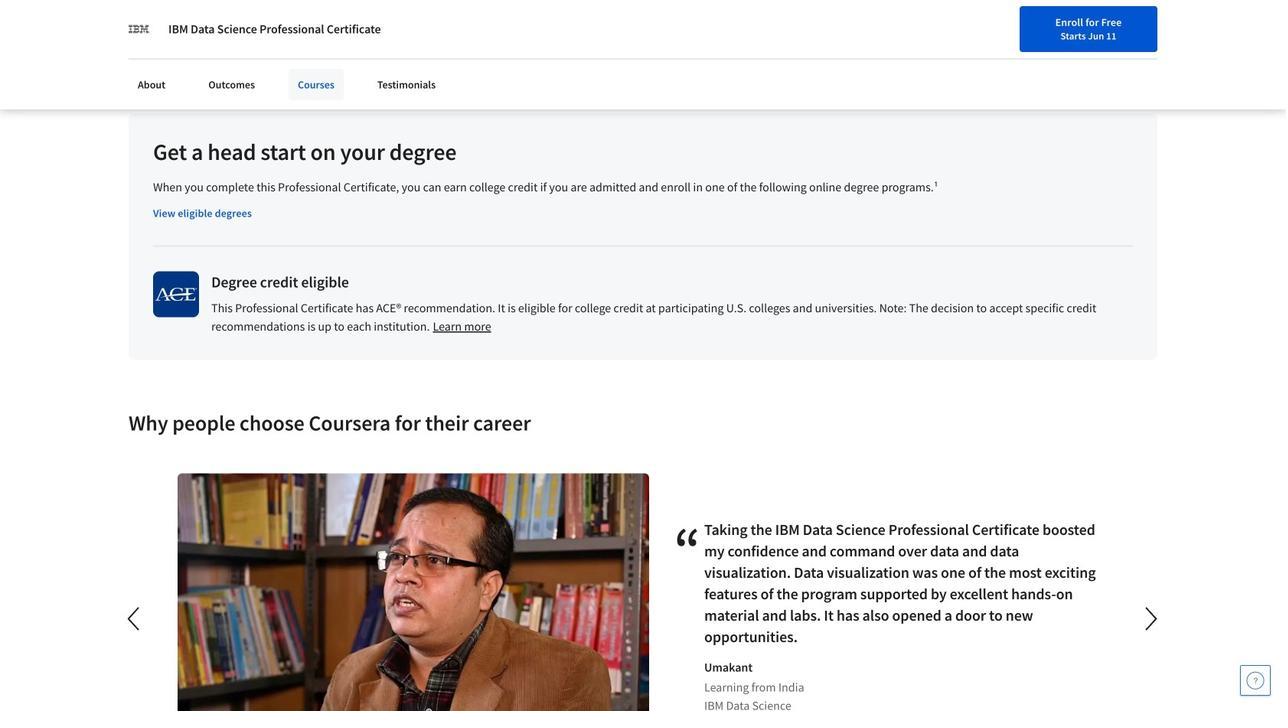 Task type: locate. For each thing, give the bounding box(es) containing it.
go to previous testimonial image
[[127, 607, 139, 631]]

go to next testimonial image
[[1134, 601, 1169, 637]]

ibm image
[[129, 18, 150, 40]]

menu item
[[979, 7, 1066, 43]]

help center image
[[1246, 671, 1265, 690]]

learn more about ace recommendation element
[[433, 317, 491, 336]]

learner umakant india image
[[178, 473, 649, 711]]

None search field
[[326, 8, 697, 42]]

coursera image
[[129, 13, 226, 37]]

menu
[[756, 0, 1157, 50]]



Task type: describe. For each thing, give the bounding box(es) containing it.
go to previous testimonial image
[[117, 601, 152, 637]]

ace logo image
[[153, 271, 199, 317]]



Task type: vqa. For each thing, say whether or not it's contained in the screenshot.
Financial
no



